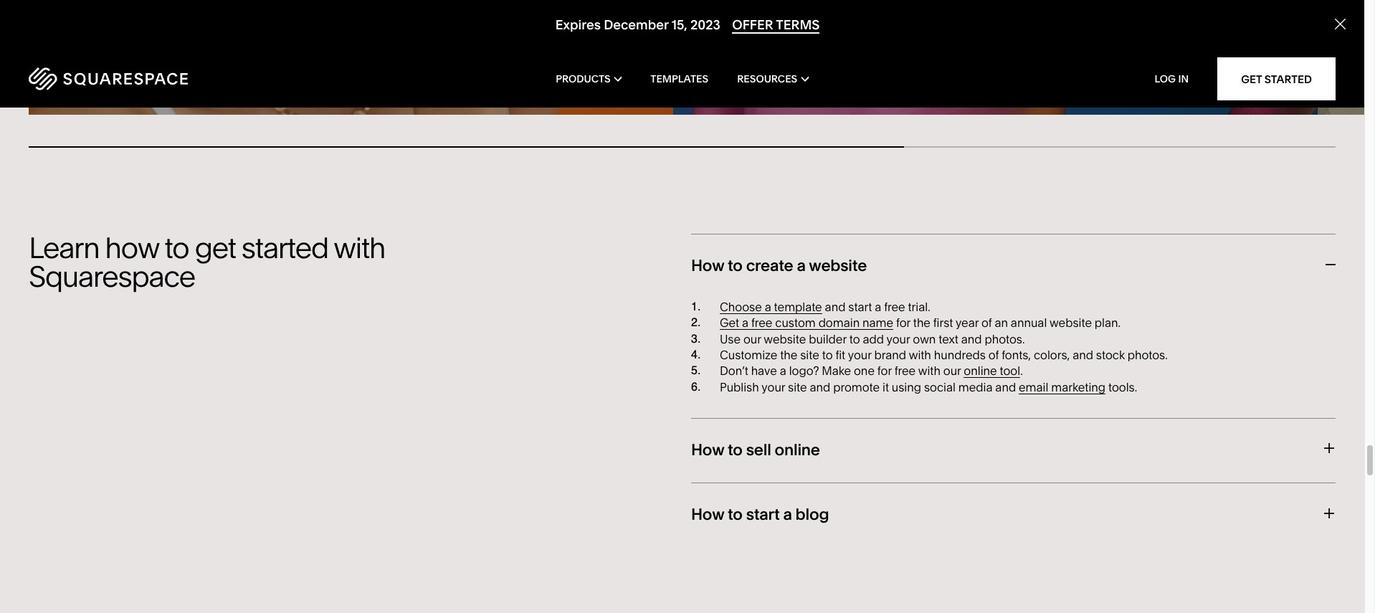 Task type: describe. For each thing, give the bounding box(es) containing it.
1 horizontal spatial your
[[848, 348, 872, 362]]

builder
[[809, 332, 847, 346]]

learn how to get started with squarespace
[[29, 231, 385, 294]]

in
[[1179, 72, 1189, 85]]

to inside learn how to get started with squarespace
[[164, 231, 189, 266]]

started
[[1265, 72, 1313, 86]]

colors,
[[1034, 348, 1070, 362]]

beauty
[[52, 71, 110, 94]]

how for how to start a blog
[[692, 505, 725, 525]]

2023
[[691, 17, 721, 33]]

phot
[[1341, 71, 1376, 94]]

log             in link
[[1155, 72, 1189, 85]]

offer
[[733, 17, 774, 33]]

and down year
[[962, 332, 982, 346]]

promote
[[834, 380, 880, 394]]

squarespace logo link
[[29, 67, 290, 90]]

2 vertical spatial free
[[895, 364, 916, 378]]

customize
[[720, 348, 778, 362]]

get
[[195, 231, 236, 266]]

an
[[995, 316, 1009, 330]]

how to sell online button
[[692, 418, 1336, 483]]

and down the logo? on the bottom right of the page
[[810, 380, 831, 394]]

plan.
[[1095, 316, 1121, 330]]

a right choose
[[765, 300, 772, 314]]

offer terms link
[[733, 17, 820, 34]]

annual
[[1011, 316, 1048, 330]]

1 vertical spatial our
[[944, 364, 962, 378]]

0 horizontal spatial photos.
[[985, 332, 1025, 346]]

name
[[863, 316, 894, 330]]

products
[[556, 72, 611, 85]]

to inside dropdown button
[[728, 441, 743, 460]]

how to sell online
[[692, 441, 821, 460]]

squarespace
[[29, 259, 195, 294]]

1 vertical spatial for
[[878, 364, 892, 378]]

year
[[956, 316, 979, 330]]

template
[[774, 300, 823, 314]]

it
[[883, 380, 889, 394]]

2 vertical spatial with
[[919, 364, 941, 378]]

a up name
[[875, 300, 882, 314]]

own
[[913, 332, 936, 346]]

how to start a blog
[[692, 505, 829, 525]]

0 vertical spatial site
[[801, 348, 820, 362]]

how to create a website button
[[692, 234, 1336, 299]]

fitness
[[697, 71, 756, 94]]

1 horizontal spatial the
[[914, 316, 931, 330]]

start inside the choose a template and start a free trial. get a free custom domain name for the first year of an annual website plan. use our website builder to add your own text and photos. customize the site to fit your brand with hundreds of fonts, colors, and stock photos. don't have a logo? make one for free with our online tool . publish your site and promote it using social media and email marketing tools.
[[849, 300, 873, 314]]

tools.
[[1109, 380, 1138, 394]]

fonts,
[[1002, 348, 1032, 362]]

hundreds
[[935, 348, 986, 362]]

fit
[[836, 348, 846, 362]]

0 vertical spatial free
[[885, 300, 906, 314]]

a right the have on the bottom
[[780, 364, 787, 378]]

get inside the choose a template and start a free trial. get a free custom domain name for the first year of an annual website plan. use our website builder to add your own text and photos. customize the site to fit your brand with hundreds of fonts, colors, and stock photos. don't have a logo? make one for free with our online tool . publish your site and promote it using social media and email marketing tools.
[[720, 316, 740, 330]]

to left add
[[850, 332, 861, 346]]

.
[[1021, 364, 1023, 378]]

learn
[[29, 231, 99, 266]]

one
[[854, 364, 875, 378]]

social
[[925, 380, 956, 394]]

log
[[1155, 72, 1177, 85]]

and left stock
[[1073, 348, 1094, 362]]

0 vertical spatial of
[[982, 316, 992, 330]]

online inside the choose a template and start a free trial. get a free custom domain name for the first year of an annual website plan. use our website builder to add your own text and photos. customize the site to fit your brand with hundreds of fonts, colors, and stock photos. don't have a logo? make one for free with our online tool . publish your site and promote it using social media and email marketing tools.
[[964, 364, 998, 378]]

media
[[959, 380, 993, 394]]

logo?
[[790, 364, 819, 378]]

add
[[863, 332, 884, 346]]

offer terms
[[733, 17, 820, 33]]

get started
[[1242, 72, 1313, 86]]



Task type: vqa. For each thing, say whether or not it's contained in the screenshot.
top photos.
yes



Task type: locate. For each thing, give the bounding box(es) containing it.
our down "hundreds"
[[944, 364, 962, 378]]

how to create a website
[[692, 256, 867, 276]]

make
[[822, 364, 852, 378]]

choose
[[720, 300, 762, 314]]

0 horizontal spatial online
[[775, 441, 821, 460]]

0 vertical spatial your
[[887, 332, 911, 346]]

marketing
[[1052, 380, 1106, 394]]

and up the domain
[[825, 300, 846, 314]]

your up the brand
[[887, 332, 911, 346]]

0 vertical spatial the
[[914, 316, 931, 330]]

3 how from the top
[[692, 505, 725, 525]]

free up name
[[885, 300, 906, 314]]

1 vertical spatial site
[[788, 380, 807, 394]]

don't
[[720, 364, 749, 378]]

and
[[825, 300, 846, 314], [962, 332, 982, 346], [1073, 348, 1094, 362], [810, 380, 831, 394], [996, 380, 1017, 394]]

of up online tool link on the right bottom of page
[[989, 348, 999, 362]]

1 vertical spatial online
[[775, 441, 821, 460]]

1 horizontal spatial start
[[849, 300, 873, 314]]

0 vertical spatial our
[[744, 332, 762, 346]]

get left started
[[1242, 72, 1263, 86]]

0 vertical spatial start
[[849, 300, 873, 314]]

with
[[334, 231, 385, 266], [909, 348, 932, 362], [919, 364, 941, 378]]

a right create
[[797, 256, 806, 276]]

0 vertical spatial how
[[692, 256, 725, 276]]

1 vertical spatial photos.
[[1128, 348, 1168, 362]]

log             in
[[1155, 72, 1189, 85]]

a
[[797, 256, 806, 276], [765, 300, 772, 314], [875, 300, 882, 314], [742, 316, 749, 330], [780, 364, 787, 378], [784, 505, 792, 525]]

brand
[[875, 348, 907, 362]]

our
[[744, 332, 762, 346], [944, 364, 962, 378]]

1 horizontal spatial our
[[944, 364, 962, 378]]

first
[[934, 316, 954, 330]]

how for how to sell online
[[692, 441, 725, 460]]

text
[[939, 332, 959, 346]]

and down "tool" at the right bottom of page
[[996, 380, 1017, 394]]

online up media
[[964, 364, 998, 378]]

photos. right stock
[[1128, 348, 1168, 362]]

website inside dropdown button
[[809, 256, 867, 276]]

resources
[[738, 72, 798, 85]]

get started link
[[1218, 57, 1336, 100]]

to left "fit"
[[823, 348, 833, 362]]

0 vertical spatial for
[[897, 316, 911, 330]]

online
[[964, 364, 998, 378], [775, 441, 821, 460]]

how
[[105, 231, 159, 266]]

1 vertical spatial get
[[720, 316, 740, 330]]

the up own
[[914, 316, 931, 330]]

website
[[809, 256, 867, 276], [1050, 316, 1093, 330], [764, 332, 806, 346]]

email marketing link
[[1019, 380, 1106, 394]]

get
[[1242, 72, 1263, 86], [720, 316, 740, 330]]

phot link
[[1319, 0, 1376, 115]]

1 horizontal spatial website
[[809, 256, 867, 276]]

online tool link
[[964, 364, 1021, 378]]

to left sell
[[728, 441, 743, 460]]

the up the logo? on the bottom right of the page
[[781, 348, 798, 362]]

start
[[849, 300, 873, 314], [747, 505, 780, 525]]

0 horizontal spatial get
[[720, 316, 740, 330]]

publish
[[720, 380, 759, 394]]

start inside dropdown button
[[747, 505, 780, 525]]

of
[[982, 316, 992, 330], [989, 348, 999, 362]]

free up using
[[895, 364, 916, 378]]

create
[[747, 256, 794, 276]]

resources button
[[738, 50, 809, 108]]

2 vertical spatial how
[[692, 505, 725, 525]]

0 horizontal spatial start
[[747, 505, 780, 525]]

online right sell
[[775, 441, 821, 460]]

how inside dropdown button
[[692, 441, 725, 460]]

15,
[[672, 17, 688, 33]]

your down the have on the bottom
[[762, 380, 786, 394]]

free
[[885, 300, 906, 314], [752, 316, 773, 330], [895, 364, 916, 378]]

1 vertical spatial how
[[692, 441, 725, 460]]

blog
[[796, 505, 829, 525]]

0 horizontal spatial our
[[744, 332, 762, 346]]

your up "one"
[[848, 348, 872, 362]]

email
[[1019, 380, 1049, 394]]

a woman with brown hair using an old camera in front of a grey wall, wearing an olive shirt. image
[[1319, 0, 1376, 115]]

2 vertical spatial your
[[762, 380, 786, 394]]

1 horizontal spatial get
[[1242, 72, 1263, 86]]

for down the trial.
[[897, 316, 911, 330]]

expires
[[556, 17, 601, 33]]

1 vertical spatial start
[[747, 505, 780, 525]]

2 vertical spatial website
[[764, 332, 806, 346]]

1 vertical spatial the
[[781, 348, 798, 362]]

0 horizontal spatial the
[[781, 348, 798, 362]]

1 how from the top
[[692, 256, 725, 276]]

choose a template link
[[720, 300, 823, 314]]

tool
[[1000, 364, 1021, 378]]

custom
[[776, 316, 816, 330]]

start up name
[[849, 300, 873, 314]]

website down custom
[[764, 332, 806, 346]]

0 vertical spatial get
[[1242, 72, 1263, 86]]

products button
[[556, 50, 622, 108]]

site
[[801, 348, 820, 362], [788, 380, 807, 394]]

domain
[[819, 316, 860, 330]]

photos.
[[985, 332, 1025, 346], [1128, 348, 1168, 362]]

site down the logo? on the bottom right of the page
[[788, 380, 807, 394]]

the
[[914, 316, 931, 330], [781, 348, 798, 362]]

using
[[892, 380, 922, 394]]

how
[[692, 256, 725, 276], [692, 441, 725, 460], [692, 505, 725, 525]]

beauty link
[[29, 0, 674, 115]]

templates link
[[651, 50, 709, 108]]

with inside learn how to get started with squarespace
[[334, 231, 385, 266]]

1 vertical spatial free
[[752, 316, 773, 330]]

photos. down 'an'
[[985, 332, 1025, 346]]

0 horizontal spatial for
[[878, 364, 892, 378]]

website up the domain
[[809, 256, 867, 276]]

0 vertical spatial photos.
[[985, 332, 1025, 346]]

0 vertical spatial with
[[334, 231, 385, 266]]

1 vertical spatial of
[[989, 348, 999, 362]]

2 horizontal spatial website
[[1050, 316, 1093, 330]]

templates
[[651, 72, 709, 85]]

to left create
[[728, 256, 743, 276]]

0 vertical spatial website
[[809, 256, 867, 276]]

have
[[752, 364, 778, 378]]

your
[[887, 332, 911, 346], [848, 348, 872, 362], [762, 380, 786, 394]]

online inside dropdown button
[[775, 441, 821, 460]]

for up it
[[878, 364, 892, 378]]

use
[[720, 332, 741, 346]]

2 horizontal spatial your
[[887, 332, 911, 346]]

how for how to create a website
[[692, 256, 725, 276]]

a down choose
[[742, 316, 749, 330]]

site up the logo? on the bottom right of the page
[[801, 348, 820, 362]]

1 horizontal spatial photos.
[[1128, 348, 1168, 362]]

free down "choose a template" link
[[752, 316, 773, 330]]

choose a template and start a free trial. get a free custom domain name for the first year of an annual website plan. use our website builder to add your own text and photos. customize the site to fit your brand with hundreds of fonts, colors, and stock photos. don't have a logo? make one for free with our online tool . publish your site and promote it using social media and email marketing tools.
[[720, 300, 1168, 394]]

started
[[242, 231, 328, 266]]

fitness link
[[674, 0, 1319, 115]]

squarespace logo image
[[29, 67, 188, 90]]

1 horizontal spatial for
[[897, 316, 911, 330]]

december
[[604, 17, 669, 33]]

a shirtless person doing yoga with closed eyes, bathed in pinkish light against a blue background. image
[[674, 0, 1319, 115]]

for
[[897, 316, 911, 330], [878, 364, 892, 378]]

1 horizontal spatial online
[[964, 364, 998, 378]]

expires december 15, 2023
[[556, 17, 721, 33]]

how to start a blog button
[[692, 483, 1336, 548]]

start left blog
[[747, 505, 780, 525]]

sell
[[747, 441, 772, 460]]

our up customize
[[744, 332, 762, 346]]

1 vertical spatial with
[[909, 348, 932, 362]]

2 how from the top
[[692, 441, 725, 460]]

website left "plan."
[[1050, 316, 1093, 330]]

terms
[[776, 17, 820, 33]]

stock
[[1097, 348, 1125, 362]]

0 horizontal spatial your
[[762, 380, 786, 394]]

a left blog
[[784, 505, 792, 525]]

get up use
[[720, 316, 740, 330]]

to down how to sell online
[[728, 505, 743, 525]]

0 vertical spatial online
[[964, 364, 998, 378]]

get a free custom domain name link
[[720, 316, 894, 330]]

to
[[164, 231, 189, 266], [728, 256, 743, 276], [850, 332, 861, 346], [823, 348, 833, 362], [728, 441, 743, 460], [728, 505, 743, 525]]

trial.
[[909, 300, 931, 314]]

0 horizontal spatial website
[[764, 332, 806, 346]]

of left 'an'
[[982, 316, 992, 330]]

to left get
[[164, 231, 189, 266]]

1 vertical spatial website
[[1050, 316, 1093, 330]]

1 vertical spatial your
[[848, 348, 872, 362]]



